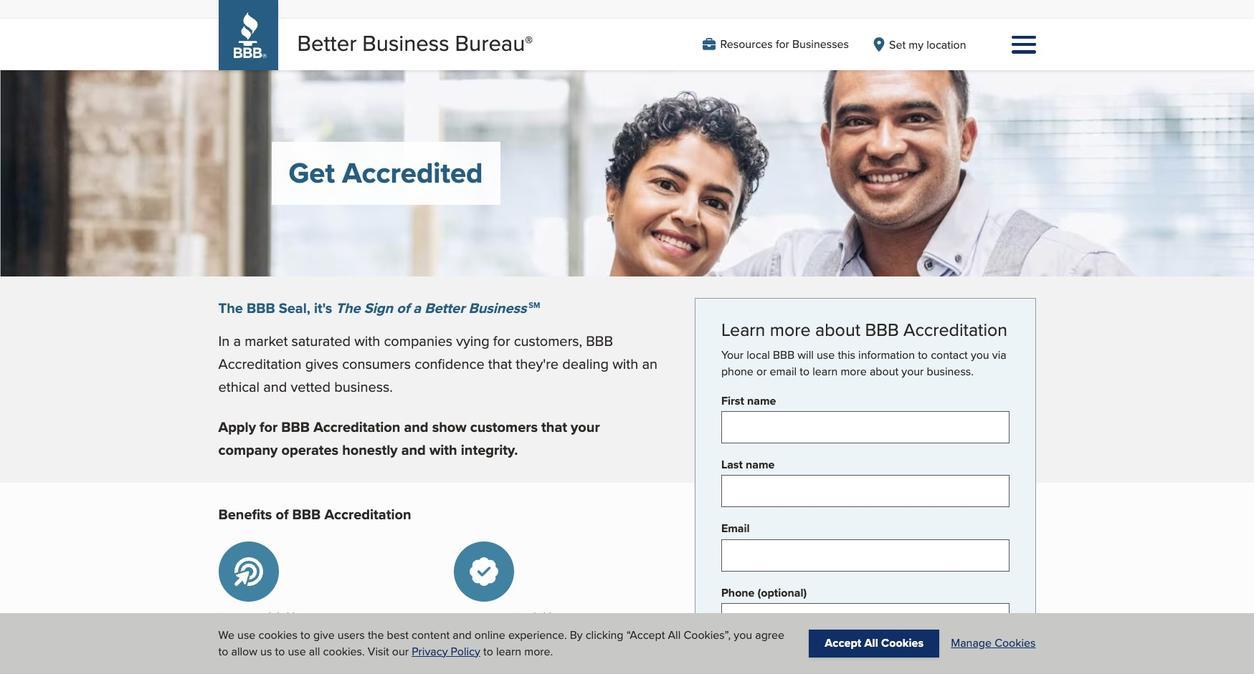 Task type: locate. For each thing, give the bounding box(es) containing it.
1 horizontal spatial business
[[469, 298, 527, 319]]

for for resources for businesses
[[776, 36, 789, 52]]

all up business name field
[[864, 636, 878, 652]]

1 horizontal spatial your
[[901, 363, 924, 380]]

information
[[858, 347, 915, 364]]

accreditation up contact
[[903, 317, 1007, 343]]

name
[[747, 393, 776, 409], [746, 457, 775, 473]]

to
[[918, 347, 928, 364], [800, 363, 810, 380], [300, 628, 310, 644], [218, 644, 228, 660], [275, 644, 285, 660], [483, 644, 493, 660], [557, 648, 567, 664]]

for right resources
[[776, 36, 789, 52]]

name right last
[[746, 457, 775, 473]]

you left "via"
[[971, 347, 989, 364]]

0 horizontal spatial you
[[365, 648, 383, 664]]

a right in
[[233, 331, 241, 351]]

0 vertical spatial company
[[218, 440, 278, 461]]

0 vertical spatial that
[[488, 354, 512, 374]]

will
[[798, 347, 814, 364]]

with left the an
[[612, 354, 638, 374]]

0 horizontal spatial the
[[218, 298, 243, 319]]

company down greater visibility
[[244, 632, 290, 648]]

your inside apply for bbb accreditation and show customers that your company operates honestly and with integrity.
[[571, 417, 600, 438]]

1 vertical spatial learn
[[496, 644, 521, 660]]

bureau
[[455, 27, 525, 59]]

the
[[218, 298, 243, 319], [336, 298, 360, 319], [454, 632, 473, 648]]

your left the local
[[721, 347, 744, 364]]

experience.
[[508, 628, 567, 644]]

give
[[313, 628, 335, 644]]

name right "first"
[[747, 393, 776, 409]]

than
[[599, 648, 621, 664]]

to inside the bbb accreditation seal adds additional credibility to more than 400,000 businesses across nor
[[557, 648, 567, 664]]

the up in
[[218, 298, 243, 319]]

customers inside your company is listed as a bbb accredited business, putting you in front of potential customers looking for
[[278, 664, 330, 675]]

of right sign
[[397, 298, 410, 319]]

1 vertical spatial your
[[218, 632, 241, 648]]

you left agree
[[734, 628, 752, 644]]

accept
[[825, 636, 861, 652]]

1 horizontal spatial for
[[493, 331, 510, 351]]

businesses
[[792, 36, 849, 52]]

credibility
[[506, 648, 554, 664]]

bbb inside the in a market saturated with companies vying for customers, bbb accreditation gives consumers confidence that they're dealing with an ethical and vetted business.
[[586, 331, 613, 351]]

business.
[[927, 363, 974, 380], [334, 377, 393, 397]]

to left contact
[[918, 347, 928, 364]]

more up will
[[770, 317, 811, 343]]

name for last name
[[746, 457, 775, 473]]

1 vertical spatial name
[[746, 457, 775, 473]]

"accept
[[626, 628, 665, 644]]

your inside learn more about bbb accreditation your local bbb will use this information to contact you via phone or email to learn more about your business.
[[721, 347, 744, 364]]

they're
[[516, 354, 559, 374]]

resources for businesses
[[720, 36, 849, 52]]

more inside the bbb accreditation seal adds additional credibility to more than 400,000 businesses across nor
[[570, 648, 596, 664]]

business. left "via"
[[927, 363, 974, 380]]

business. inside learn more about bbb accreditation your local bbb will use this information to contact you via phone or email to learn more about your business.
[[927, 363, 974, 380]]

0 vertical spatial with
[[354, 331, 380, 351]]

to left give
[[300, 628, 310, 644]]

the inside the bbb accreditation seal adds additional credibility to more than 400,000 businesses across nor
[[454, 632, 473, 648]]

consumers
[[342, 354, 411, 374]]

1 vertical spatial you
[[734, 628, 752, 644]]

by
[[570, 628, 583, 644]]

across
[[559, 664, 592, 675]]

2 vertical spatial for
[[260, 417, 278, 438]]

learn inside learn more about bbb accreditation your local bbb will use this information to contact you via phone or email to learn more about your business.
[[812, 363, 838, 380]]

1 horizontal spatial cookies
[[995, 636, 1036, 652]]

0 horizontal spatial more
[[570, 648, 596, 664]]

company down apply
[[218, 440, 278, 461]]

bbb up the operates
[[281, 417, 310, 438]]

your left contact
[[901, 363, 924, 380]]

1 vertical spatial company
[[244, 632, 290, 648]]

cookies",
[[684, 628, 731, 644]]

a
[[413, 298, 421, 319], [233, 331, 241, 351], [348, 632, 354, 648]]

0 vertical spatial learn
[[812, 363, 838, 380]]

use left all
[[288, 644, 306, 660]]

in
[[218, 331, 230, 351]]

your
[[901, 363, 924, 380], [571, 417, 600, 438]]

2 cookies from the left
[[995, 636, 1036, 652]]

visit
[[368, 644, 389, 660]]

you inside we use cookies to give users the best content and online experience. by clicking "accept all cookies", you agree to allow us to use all cookies. visit our
[[734, 628, 752, 644]]

that down they're
[[541, 417, 567, 438]]

0 horizontal spatial of
[[218, 664, 228, 675]]

0 vertical spatial your
[[901, 363, 924, 380]]

customers up integrity.
[[470, 417, 538, 438]]

integrity.
[[461, 440, 518, 461]]

for right apply
[[260, 417, 278, 438]]

0 horizontal spatial business.
[[334, 377, 393, 397]]

1 horizontal spatial the
[[336, 298, 360, 319]]

0 vertical spatial business
[[362, 27, 449, 59]]

learn more about bbb accreditation your local bbb will use this information to contact you via phone or email to learn more about your business.
[[721, 317, 1007, 380]]

learn left this
[[812, 363, 838, 380]]

with up 'consumers' at the bottom
[[354, 331, 380, 351]]

phone
[[721, 585, 755, 601]]

2 vertical spatial with
[[429, 440, 457, 461]]

0 horizontal spatial customers
[[278, 664, 330, 675]]

first name
[[721, 393, 776, 409]]

bbb down enhanced
[[476, 632, 498, 648]]

accreditation down honestly
[[324, 504, 411, 526]]

your
[[721, 347, 744, 364], [218, 632, 241, 648]]

1 horizontal spatial you
[[734, 628, 752, 644]]

2 vertical spatial a
[[348, 632, 354, 648]]

0 horizontal spatial your
[[571, 417, 600, 438]]

cookies
[[258, 628, 298, 644]]

0 vertical spatial for
[[776, 36, 789, 52]]

bbb up dealing on the bottom of page
[[586, 331, 613, 351]]

1 vertical spatial that
[[541, 417, 567, 438]]

business,
[[276, 648, 324, 664]]

1 vertical spatial accredited
[[218, 648, 273, 664]]

1 vertical spatial for
[[493, 331, 510, 351]]

and down enhanced
[[453, 628, 472, 644]]

the left online
[[454, 632, 473, 648]]

that inside apply for bbb accreditation and show customers that your company operates honestly and with integrity.
[[541, 417, 567, 438]]

get accredited
[[289, 152, 483, 194]]

0 vertical spatial more
[[770, 317, 811, 343]]

that down the vying
[[488, 354, 512, 374]]

a inside the in a market saturated with companies vying for customers, bbb accreditation gives consumers confidence that they're dealing with an ethical and vetted business.
[[233, 331, 241, 351]]

accredited
[[342, 152, 483, 194], [218, 648, 273, 664]]

1 vertical spatial with
[[612, 354, 638, 374]]

bbb left 'in'
[[357, 632, 378, 648]]

my
[[909, 36, 924, 53]]

for
[[776, 36, 789, 52], [493, 331, 510, 351], [260, 417, 278, 438]]

None telephone field
[[721, 604, 1009, 636]]

and inside the in a market saturated with companies vying for customers, bbb accreditation gives consumers confidence that they're dealing with an ethical and vetted business.
[[263, 377, 287, 397]]

and left vetted
[[263, 377, 287, 397]]

additional
[[454, 648, 503, 664]]

for for apply for bbb accreditation and show customers that your company operates honestly and with integrity.
[[260, 417, 278, 438]]

0 vertical spatial customers
[[470, 417, 538, 438]]

cookies
[[881, 636, 924, 652], [995, 636, 1036, 652]]

2 horizontal spatial with
[[612, 354, 638, 374]]

1 horizontal spatial all
[[864, 636, 878, 652]]

more down by
[[570, 648, 596, 664]]

gives
[[305, 354, 338, 374]]

accreditation down "credibility"
[[501, 632, 567, 648]]

1 vertical spatial better
[[425, 298, 465, 319]]

of right benefits
[[276, 504, 289, 526]]

with down show
[[429, 440, 457, 461]]

cookies up business name field
[[881, 636, 924, 652]]

2 vertical spatial more
[[570, 648, 596, 664]]

more right will
[[841, 363, 867, 380]]

0 vertical spatial about
[[815, 317, 860, 343]]

bbb up information
[[865, 317, 899, 343]]

learn
[[812, 363, 838, 380], [496, 644, 521, 660]]

privacy policy link
[[412, 644, 480, 660]]

0 horizontal spatial a
[[233, 331, 241, 351]]

or
[[756, 363, 767, 380]]

enhanced credibility link
[[454, 610, 561, 626]]

and right honestly
[[401, 440, 426, 461]]

0 vertical spatial better
[[297, 27, 357, 59]]

0 vertical spatial you
[[971, 347, 989, 364]]

phone (optional)
[[721, 585, 807, 601]]

you inside your company is listed as a bbb accredited business, putting you in front of potential customers looking for
[[365, 648, 383, 664]]

0 horizontal spatial about
[[815, 317, 860, 343]]

about
[[815, 317, 860, 343], [870, 363, 899, 380]]

0 horizontal spatial accredited
[[218, 648, 273, 664]]

1 horizontal spatial your
[[721, 347, 744, 364]]

the right it's
[[336, 298, 360, 319]]

1 horizontal spatial that
[[541, 417, 567, 438]]

you left 'in'
[[365, 648, 383, 664]]

business
[[362, 27, 449, 59], [469, 298, 527, 319]]

0 horizontal spatial better
[[297, 27, 357, 59]]

customers,
[[514, 331, 582, 351]]

1 horizontal spatial a
[[348, 632, 354, 648]]

1 vertical spatial customers
[[278, 664, 330, 675]]

400,000
[[454, 664, 497, 675]]

resources
[[720, 36, 773, 52]]

about up this
[[815, 317, 860, 343]]

1 horizontal spatial with
[[429, 440, 457, 461]]

greater visibility link
[[218, 610, 305, 626]]

about right this
[[870, 363, 899, 380]]

accreditation inside the in a market saturated with companies vying for customers, bbb accreditation gives consumers confidence that they're dealing with an ethical and vetted business.
[[218, 354, 302, 374]]

1 horizontal spatial of
[[276, 504, 289, 526]]

0 horizontal spatial that
[[488, 354, 512, 374]]

1 horizontal spatial about
[[870, 363, 899, 380]]

0 horizontal spatial cookies
[[881, 636, 924, 652]]

to up 400,000
[[483, 644, 493, 660]]

your down greater
[[218, 632, 241, 648]]

this
[[838, 347, 855, 364]]

cookies right manage
[[995, 636, 1036, 652]]

0 vertical spatial your
[[721, 347, 744, 364]]

enhanced
[[454, 610, 505, 626]]

location
[[926, 36, 966, 53]]

1 horizontal spatial use
[[288, 644, 306, 660]]

1 vertical spatial a
[[233, 331, 241, 351]]

2 vertical spatial of
[[218, 664, 228, 675]]

seal
[[570, 632, 592, 648]]

0 horizontal spatial with
[[354, 331, 380, 351]]

2 horizontal spatial use
[[817, 347, 835, 364]]

of left potential
[[218, 664, 228, 675]]

0 horizontal spatial learn
[[496, 644, 521, 660]]

name for first name
[[747, 393, 776, 409]]

your company is listed as a bbb accredited business, putting you in front of potential customers looking for
[[218, 632, 421, 675]]

(optional)
[[758, 585, 807, 601]]

all inside we use cookies to give users the best content and online experience. by clicking "accept all cookies", you agree to allow us to use all cookies. visit our
[[668, 628, 681, 644]]

2 horizontal spatial for
[[776, 36, 789, 52]]

2 vertical spatial you
[[365, 648, 383, 664]]

accreditation down market on the left of page
[[218, 354, 302, 374]]

2 horizontal spatial of
[[397, 298, 410, 319]]

greater
[[218, 610, 258, 626]]

1 horizontal spatial accredited
[[342, 152, 483, 194]]

with inside apply for bbb accreditation and show customers that your company operates honestly and with integrity.
[[429, 440, 457, 461]]

1 vertical spatial of
[[276, 504, 289, 526]]

use down greater
[[237, 628, 256, 644]]

2 horizontal spatial more
[[841, 363, 867, 380]]

use right will
[[817, 347, 835, 364]]

operates
[[281, 440, 338, 461]]

0 vertical spatial name
[[747, 393, 776, 409]]

to right more.
[[557, 648, 567, 664]]

and left show
[[404, 417, 428, 438]]

more
[[770, 317, 811, 343], [841, 363, 867, 380], [570, 648, 596, 664]]

0 vertical spatial a
[[413, 298, 421, 319]]

accreditation inside apply for bbb accreditation and show customers that your company operates honestly and with integrity.
[[313, 417, 400, 438]]

we
[[218, 628, 234, 644]]

1 horizontal spatial more
[[770, 317, 811, 343]]

a right as
[[348, 632, 354, 648]]

0 vertical spatial of
[[397, 298, 410, 319]]

last
[[721, 457, 743, 473]]

0 horizontal spatial your
[[218, 632, 241, 648]]

1 vertical spatial your
[[571, 417, 600, 438]]

0 horizontal spatial all
[[668, 628, 681, 644]]

your inside your company is listed as a bbb accredited business, putting you in front of potential customers looking for
[[218, 632, 241, 648]]

all right "accept
[[668, 628, 681, 644]]

0 vertical spatial accredited
[[342, 152, 483, 194]]

potential
[[231, 664, 275, 675]]

for inside apply for bbb accreditation and show customers that your company operates honestly and with integrity.
[[260, 417, 278, 438]]

1 cookies from the left
[[881, 636, 924, 652]]

2 horizontal spatial you
[[971, 347, 989, 364]]

0 horizontal spatial for
[[260, 417, 278, 438]]

2 horizontal spatial the
[[454, 632, 473, 648]]

accreditation up honestly
[[313, 417, 400, 438]]

business. down 'consumers' at the bottom
[[334, 377, 393, 397]]

learn up businesses
[[496, 644, 521, 660]]

greater visibility
[[218, 610, 305, 626]]

learn
[[721, 317, 765, 343]]

1 horizontal spatial business.
[[927, 363, 974, 380]]

for right the vying
[[493, 331, 510, 351]]

customers down all
[[278, 664, 330, 675]]

of
[[397, 298, 410, 319], [276, 504, 289, 526], [218, 664, 228, 675]]

your down dealing on the bottom of page
[[571, 417, 600, 438]]

bbb inside apply for bbb accreditation and show customers that your company operates honestly and with integrity.
[[281, 417, 310, 438]]

1 horizontal spatial learn
[[812, 363, 838, 380]]

a up companies
[[413, 298, 421, 319]]

Last name field
[[721, 476, 1009, 508]]

1 horizontal spatial customers
[[470, 417, 538, 438]]

is
[[293, 632, 301, 648]]



Task type: vqa. For each thing, say whether or not it's contained in the screenshot.
field
no



Task type: describe. For each thing, give the bounding box(es) containing it.
all inside button
[[864, 636, 878, 652]]

cookies inside button
[[995, 636, 1036, 652]]

our
[[392, 644, 409, 660]]

that inside the in a market saturated with companies vying for customers, bbb accreditation gives consumers confidence that they're dealing with an ethical and vetted business.
[[488, 354, 512, 374]]

1 vertical spatial about
[[870, 363, 899, 380]]

users
[[338, 628, 365, 644]]

visibility
[[261, 610, 305, 626]]

as
[[333, 632, 345, 648]]

bbb up market on the left of page
[[247, 298, 275, 319]]

in
[[386, 648, 395, 664]]

get
[[289, 152, 335, 194]]

1 horizontal spatial better
[[425, 298, 465, 319]]

you inside learn more about bbb accreditation your local bbb will use this information to contact you via phone or email to learn more about your business.
[[971, 347, 989, 364]]

company inside your company is listed as a bbb accredited business, putting you in front of potential customers looking for
[[244, 632, 290, 648]]

Business name field
[[721, 667, 1009, 675]]

email
[[770, 363, 797, 380]]

better business bureau ®
[[297, 27, 533, 59]]

agree
[[755, 628, 784, 644]]

confidence
[[415, 354, 484, 374]]

policy
[[451, 644, 480, 660]]

sign
[[364, 298, 393, 319]]

companies
[[384, 331, 452, 351]]

to right the email
[[800, 363, 810, 380]]

adds
[[595, 632, 619, 648]]

the bbb seal, it's the sign of a better business sm
[[218, 298, 540, 319]]

use inside learn more about bbb accreditation your local bbb will use this information to contact you via phone or email to learn more about your business.
[[817, 347, 835, 364]]

to right us
[[275, 644, 285, 660]]

vying
[[456, 331, 489, 351]]

apply for bbb accreditation and show customers that your company operates honestly and with integrity.
[[218, 417, 600, 461]]

manage cookies
[[951, 636, 1036, 652]]

in a market saturated with companies vying for customers, bbb accreditation gives consumers confidence that they're dealing with an ethical and vetted business.
[[218, 331, 657, 397]]

credibility
[[508, 610, 561, 626]]

bbb left will
[[773, 347, 795, 364]]

bbb inside the bbb accreditation seal adds additional credibility to more than 400,000 businesses across nor
[[476, 632, 498, 648]]

ethical
[[218, 377, 260, 397]]

benefits
[[218, 504, 272, 526]]

us
[[260, 644, 272, 660]]

show
[[432, 417, 467, 438]]

manage cookies button
[[951, 636, 1036, 652]]

2 horizontal spatial a
[[413, 298, 421, 319]]

saturated
[[291, 331, 351, 351]]

cookies.
[[323, 644, 365, 660]]

front
[[398, 648, 421, 664]]

enhanced credibility
[[454, 610, 561, 626]]

all
[[309, 644, 320, 660]]

an
[[642, 354, 657, 374]]

dealing
[[562, 354, 609, 374]]

via
[[992, 347, 1006, 364]]

the bbb accreditation seal adds additional credibility to more than 400,000 businesses across nor
[[454, 632, 623, 675]]

®
[[525, 30, 533, 53]]

the for accreditation
[[454, 632, 473, 648]]

vetted
[[291, 377, 331, 397]]

your inside learn more about bbb accreditation your local bbb will use this information to contact you via phone or email to learn more about your business.
[[901, 363, 924, 380]]

manage
[[951, 636, 992, 652]]

last name
[[721, 457, 775, 473]]

online
[[475, 628, 505, 644]]

accreditation inside learn more about bbb accreditation your local bbb will use this information to contact you via phone or email to learn more about your business.
[[903, 317, 1007, 343]]

accreditation inside the bbb accreditation seal adds additional credibility to more than 400,000 businesses across nor
[[501, 632, 567, 648]]

accept all cookies button
[[809, 631, 939, 658]]

looking
[[333, 664, 370, 675]]

cookies inside button
[[881, 636, 924, 652]]

company inside apply for bbb accreditation and show customers that your company operates honestly and with integrity.
[[218, 440, 278, 461]]

putting
[[326, 648, 362, 664]]

First name field
[[721, 412, 1009, 444]]

0 horizontal spatial business
[[362, 27, 449, 59]]

first
[[721, 393, 744, 409]]

bbb right benefits
[[292, 504, 321, 526]]

1 vertical spatial more
[[841, 363, 867, 380]]

customers inside apply for bbb accreditation and show customers that your company operates honestly and with integrity.
[[470, 417, 538, 438]]

1 vertical spatial business
[[469, 298, 527, 319]]

apply
[[218, 417, 256, 438]]

contact
[[931, 347, 968, 364]]

for inside the in a market saturated with companies vying for customers, bbb accreditation gives consumers confidence that they're dealing with an ethical and vetted business.
[[493, 331, 510, 351]]

more.
[[524, 644, 553, 660]]

sm
[[529, 299, 540, 311]]

Email email field
[[721, 540, 1009, 572]]

0 horizontal spatial use
[[237, 628, 256, 644]]

of inside your company is listed as a bbb accredited business, putting you in front of potential customers looking for
[[218, 664, 228, 675]]

phone
[[721, 363, 753, 380]]

seal,
[[279, 298, 310, 319]]

it's
[[314, 298, 332, 319]]

the for seal,
[[218, 298, 243, 319]]

privacy policy to learn more.
[[412, 644, 553, 660]]

market
[[245, 331, 288, 351]]

email
[[721, 521, 750, 537]]

business. inside the in a market saturated with companies vying for customers, bbb accreditation gives consumers confidence that they're dealing with an ethical and vetted business.
[[334, 377, 393, 397]]

best
[[387, 628, 409, 644]]

privacy
[[412, 644, 448, 660]]

bbb inside your company is listed as a bbb accredited business, putting you in front of potential customers looking for
[[357, 632, 378, 648]]

accredited inside your company is listed as a bbb accredited business, putting you in front of potential customers looking for
[[218, 648, 273, 664]]

set
[[889, 36, 906, 53]]

allow
[[231, 644, 257, 660]]

honestly
[[342, 440, 398, 461]]

accept all cookies
[[825, 636, 924, 652]]

and inside we use cookies to give users the best content and online experience. by clicking "accept all cookies", you agree to allow us to use all cookies. visit our
[[453, 628, 472, 644]]

local
[[747, 347, 770, 364]]

a inside your company is listed as a bbb accredited business, putting you in front of potential customers looking for
[[348, 632, 354, 648]]

content
[[412, 628, 450, 644]]

clicking
[[586, 628, 623, 644]]

listed
[[304, 632, 330, 648]]

the
[[368, 628, 384, 644]]

to left allow
[[218, 644, 228, 660]]



